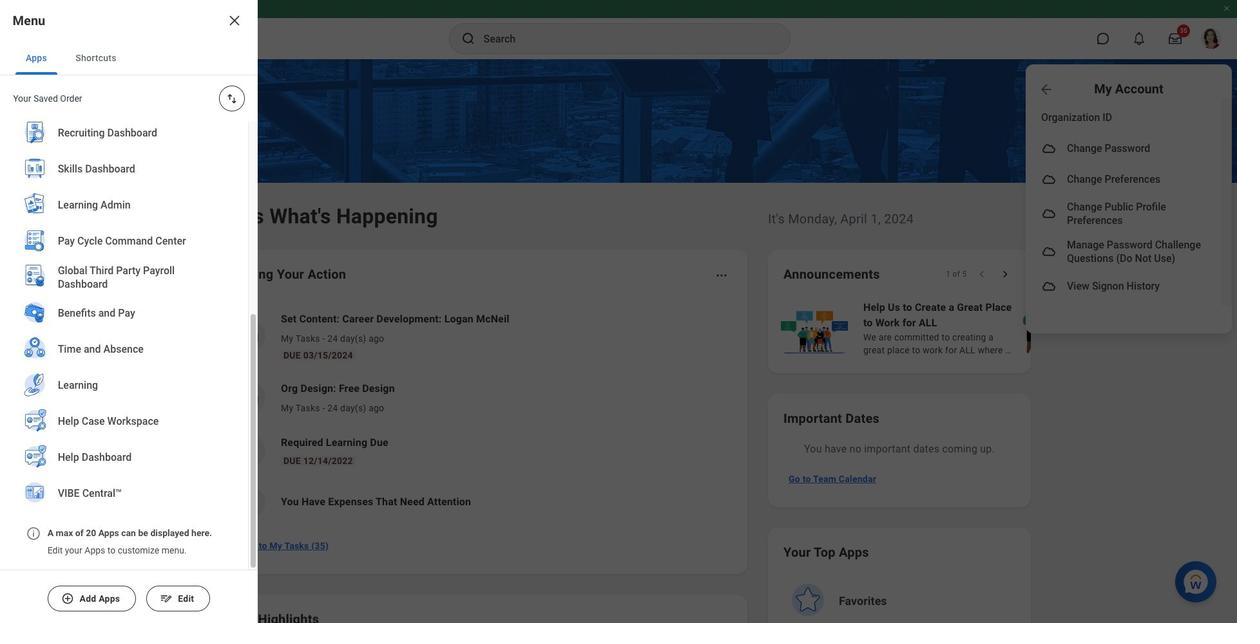 Task type: locate. For each thing, give the bounding box(es) containing it.
inbox large image
[[1169, 32, 1182, 45]]

list
[[0, 0, 248, 523], [779, 299, 1238, 358], [222, 302, 732, 529]]

1 vertical spatial inbox image
[[240, 389, 260, 408]]

main content
[[0, 59, 1238, 624]]

search image
[[461, 31, 476, 46]]

dashboard expenses image
[[240, 493, 260, 512]]

menu item
[[1026, 133, 1223, 164], [1026, 164, 1223, 195], [1026, 195, 1223, 233], [1026, 233, 1223, 271], [1026, 271, 1223, 302]]

chevron left small image
[[976, 268, 989, 281]]

back image
[[1039, 82, 1055, 97]]

2 menu item from the top
[[1026, 164, 1223, 195]]

banner
[[0, 0, 1238, 334]]

3 avatar image from the top
[[1042, 207, 1057, 222]]

avatar image
[[1042, 141, 1057, 157], [1042, 172, 1057, 188], [1042, 207, 1057, 222], [1042, 245, 1057, 260], [1042, 279, 1057, 294]]

4 menu item from the top
[[1026, 233, 1223, 271]]

5 menu item from the top
[[1026, 271, 1223, 302]]

5 avatar image from the top
[[1042, 279, 1057, 294]]

status
[[946, 269, 967, 280]]

menu
[[1026, 99, 1232, 306]]

3 menu item from the top
[[1026, 195, 1223, 233]]

0 vertical spatial inbox image
[[240, 327, 260, 346]]

info image
[[26, 527, 41, 542]]

list inside global navigation 'dialog'
[[0, 0, 248, 523]]

inbox image
[[240, 327, 260, 346], [240, 389, 260, 408]]

tab list
[[0, 41, 258, 75]]



Task type: describe. For each thing, give the bounding box(es) containing it.
text edit image
[[160, 593, 173, 606]]

plus circle image
[[61, 593, 74, 606]]

global navigation dialog
[[0, 0, 258, 624]]

book open image
[[240, 442, 260, 461]]

logan mcneil image
[[1202, 28, 1222, 49]]

sort image
[[226, 92, 238, 105]]

chevron right small image
[[999, 268, 1012, 281]]

2 inbox image from the top
[[240, 389, 260, 408]]

1 menu item from the top
[[1026, 133, 1223, 164]]

notifications large image
[[1133, 32, 1146, 45]]

1 avatar image from the top
[[1042, 141, 1057, 157]]

4 avatar image from the top
[[1042, 245, 1057, 260]]

1 inbox image from the top
[[240, 327, 260, 346]]

x image
[[227, 13, 242, 28]]

close environment banner image
[[1223, 5, 1231, 12]]

2 avatar image from the top
[[1042, 172, 1057, 188]]



Task type: vqa. For each thing, say whether or not it's contained in the screenshot.
View
no



